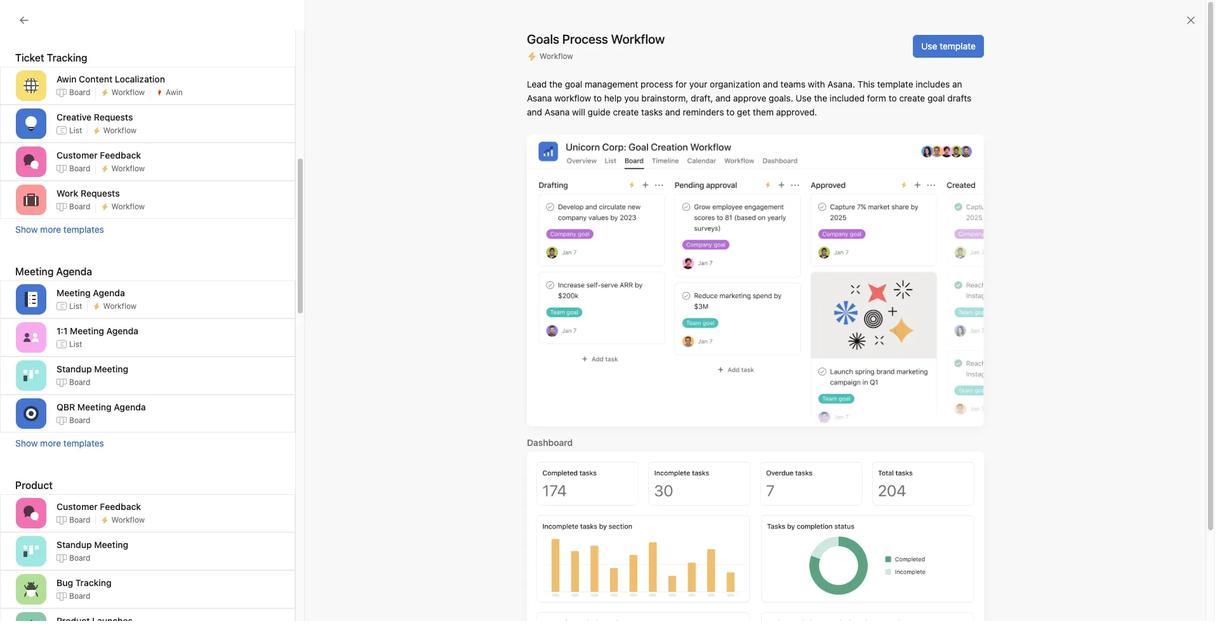 Task type: describe. For each thing, give the bounding box(es) containing it.
agenda for qbr meeting agenda
[[114, 402, 146, 412]]

0%
[[940, 160, 952, 170]]

functional inside projects "element"
[[61, 229, 101, 240]]

invite button
[[12, 594, 67, 617]]

show for ticket tracking
[[15, 224, 38, 235]]

template inside "lead the goal management process for your organization and teams with asana. this template includes an asana workflow to help you brainstorm, draft, and approve goals. use the included form to create goal drafts and asana will guide create tasks and reminders to get them approved."
[[877, 79, 913, 90]]

1 horizontal spatial dashboard
[[527, 437, 573, 448]]

portfolios link
[[8, 159, 145, 179]]

your
[[689, 79, 708, 90]]

1 minute ago
[[824, 160, 869, 170]]

show for meeting agenda
[[15, 438, 38, 449]]

name
[[170, 137, 191, 147]]

1 vertical spatial asana
[[545, 107, 570, 117]]

portfolios
[[33, 163, 72, 174]]

1 customer from the top
[[57, 150, 98, 160]]

hide sidebar image
[[17, 10, 27, 20]]

my for my workspace
[[33, 295, 45, 306]]

reminders
[[683, 107, 724, 117]]

approve
[[733, 93, 766, 103]]

inbox
[[33, 84, 55, 95]]

2 board from the top
[[69, 164, 90, 173]]

0 vertical spatial agenda
[[93, 287, 125, 298]]

cell containing on track
[[764, 154, 891, 177]]

8 board from the top
[[69, 591, 90, 601]]

close image
[[1186, 15, 1196, 25]]

my workspace
[[33, 295, 92, 306]]

insights button
[[0, 121, 48, 133]]

standup for second standup meeting image from the bottom
[[57, 364, 92, 374]]

ticket tracking
[[15, 52, 87, 63]]

0 horizontal spatial to
[[594, 93, 602, 103]]

1:1 meeting agenda image
[[23, 330, 39, 345]]

on track
[[785, 160, 816, 170]]

qbr
[[57, 402, 75, 412]]

track
[[798, 160, 816, 170]]

and down brainstorm,
[[665, 107, 681, 117]]

2 cell from the left
[[1093, 154, 1169, 177]]

included
[[830, 93, 865, 103]]

1 vertical spatial goal
[[928, 93, 945, 103]]

show more templates button for ticket tracking
[[15, 224, 280, 235]]

7 board from the top
[[69, 553, 90, 563]]

task
[[897, 137, 913, 147]]

task progress
[[897, 137, 947, 147]]

1:1 meeting agenda
[[57, 325, 138, 336]]

goals link
[[8, 179, 145, 199]]

lead the goal management process for your organization and teams with asana. this template includes an asana workflow to help you brainstorm, draft, and approve goals. use the included form to create goal drafts and asana will guide create tasks and reminders to get them approved.
[[527, 79, 972, 117]]

them
[[753, 107, 774, 117]]

process workflow
[[562, 32, 665, 46]]

meeting agenda image
[[23, 292, 39, 307]]

will
[[572, 107, 585, 117]]

0 vertical spatial asana
[[527, 93, 552, 103]]

work requests
[[57, 188, 120, 198]]

creative requests
[[57, 111, 133, 122]]

goals for goals
[[33, 184, 56, 194]]

management
[[585, 79, 638, 90]]

1:1
[[57, 325, 68, 336]]

teams
[[781, 79, 806, 90]]

goals for goals process workflow
[[527, 32, 559, 46]]

go back image
[[19, 15, 29, 25]]

3 list from the top
[[69, 339, 82, 349]]

templates for ticket tracking
[[63, 224, 104, 235]]

use inside use template button
[[921, 41, 937, 51]]

cross-functional project plan link for cross-functional project plan cell
[[190, 158, 310, 172]]

list for meeting
[[69, 301, 82, 311]]

team button
[[0, 272, 38, 287]]

show more templates button for meeting agenda
[[15, 438, 280, 449]]

home
[[33, 43, 57, 54]]

2 standup meeting image from the top
[[23, 544, 39, 559]]

first portfolio
[[229, 53, 302, 68]]

0 horizontal spatial create
[[613, 107, 639, 117]]

show more templates for meeting agenda
[[15, 438, 104, 449]]

an
[[952, 79, 962, 90]]

and down lead
[[527, 107, 542, 117]]

1 horizontal spatial to
[[726, 107, 735, 117]]

2 customer feedback image from the top
[[23, 506, 39, 521]]

2 standup meeting from the top
[[57, 539, 128, 550]]

plan inside projects "element"
[[135, 229, 152, 240]]

bug tracking image
[[23, 582, 39, 598]]

guide
[[588, 107, 611, 117]]

home link
[[8, 39, 145, 59]]

1
[[824, 160, 827, 170]]

goals.
[[769, 93, 793, 103]]

project inside "element"
[[104, 229, 133, 240]]

cross-functional project plan row
[[152, 154, 1215, 178]]

use template button
[[913, 35, 984, 58]]

use template
[[921, 41, 976, 51]]

my for my tasks
[[33, 63, 45, 74]]

cross- inside projects "element"
[[33, 229, 61, 240]]

product launches image
[[23, 620, 39, 622]]

creative
[[57, 111, 92, 122]]

on
[[785, 160, 796, 170]]

templates for meeting agenda
[[63, 438, 104, 449]]

qbr meeting agenda image
[[23, 406, 39, 422]]

0 horizontal spatial goal
[[565, 79, 582, 90]]

template inside button
[[940, 41, 976, 51]]

tasks inside global element
[[48, 63, 69, 74]]

2 customer from the top
[[57, 501, 98, 512]]

and up "goals."
[[763, 79, 778, 90]]

cross-functional project plan link for projects "element"
[[8, 225, 152, 245]]

my tasks link
[[8, 59, 145, 79]]

awin for awin content localization
[[57, 73, 77, 84]]

form
[[867, 93, 886, 103]]

3 board from the top
[[69, 202, 90, 211]]

inbox link
[[8, 79, 145, 100]]

invite
[[36, 599, 59, 610]]

standup for first standup meeting image from the bottom of the page
[[57, 539, 92, 550]]

reporting
[[33, 143, 73, 154]]

1 customer feedback image from the top
[[23, 154, 39, 170]]

content
[[79, 73, 113, 84]]

use inside "lead the goal management process for your organization and teams with asana. this template includes an asana workflow to help you brainstorm, draft, and approve goals. use the included form to create goal drafts and asana will guide create tasks and reminders to get them approved."
[[796, 93, 812, 103]]

lead
[[527, 79, 547, 90]]

global element
[[0, 31, 152, 107]]

creative requests image
[[23, 116, 39, 131]]

1 customer feedback from the top
[[57, 150, 141, 160]]

brainstorm,
[[642, 93, 689, 103]]



Task type: vqa. For each thing, say whether or not it's contained in the screenshot.


Task type: locate. For each thing, give the bounding box(es) containing it.
1 show more templates button from the top
[[15, 224, 280, 235]]

projects button
[[0, 206, 50, 221]]

standup
[[57, 364, 92, 374], [57, 539, 92, 550]]

1 vertical spatial cross-functional project plan link
[[8, 225, 152, 245]]

list box
[[458, 5, 763, 25]]

template up "an"
[[940, 41, 976, 51]]

5 board from the top
[[69, 416, 90, 425]]

cross- down name
[[190, 160, 218, 170]]

1 horizontal spatial goal
[[928, 93, 945, 103]]

1 vertical spatial tasks
[[641, 107, 663, 117]]

0 vertical spatial customer
[[57, 150, 98, 160]]

standup up bug
[[57, 539, 92, 550]]

goals
[[527, 32, 559, 46], [33, 184, 56, 194]]

0 vertical spatial awin
[[57, 73, 77, 84]]

1 horizontal spatial awin
[[166, 87, 183, 97]]

1 vertical spatial agenda
[[106, 325, 138, 336]]

1 show more templates from the top
[[15, 224, 104, 235]]

2 vertical spatial agenda
[[114, 402, 146, 412]]

template up form
[[877, 79, 913, 90]]

use up includes
[[921, 41, 937, 51]]

workflow
[[554, 93, 591, 103]]

teams element
[[0, 268, 152, 314]]

goal down includes
[[928, 93, 945, 103]]

1 vertical spatial customer
[[57, 501, 98, 512]]

0 horizontal spatial awin
[[57, 73, 77, 84]]

tasks down home
[[48, 63, 69, 74]]

1 vertical spatial feedback
[[100, 501, 141, 512]]

more down qbr
[[40, 438, 61, 449]]

show down the qbr meeting agenda icon on the bottom
[[15, 438, 38, 449]]

more for meeting agenda
[[40, 438, 61, 449]]

6 board from the top
[[69, 515, 90, 525]]

bug
[[57, 577, 73, 588]]

meeting agenda
[[57, 287, 125, 298]]

agenda
[[93, 287, 125, 298], [106, 325, 138, 336], [114, 402, 146, 412]]

work
[[57, 188, 78, 198]]

dashboard
[[249, 77, 295, 88], [527, 437, 573, 448]]

drafts
[[948, 93, 972, 103]]

tracking
[[75, 577, 112, 588]]

2 horizontal spatial to
[[889, 93, 897, 103]]

to up guide
[[594, 93, 602, 103]]

standup meeting down 1:1 meeting agenda
[[57, 364, 128, 374]]

1 vertical spatial show more templates button
[[15, 438, 280, 449]]

1 vertical spatial standup
[[57, 539, 92, 550]]

0 vertical spatial show more templates
[[15, 224, 104, 235]]

use up approved.
[[796, 93, 812, 103]]

projects
[[15, 208, 50, 218]]

cross-functional project plan inside projects "element"
[[33, 229, 152, 240]]

asana.
[[828, 79, 855, 90]]

0 vertical spatial standup meeting image
[[23, 368, 39, 384]]

2 show from the top
[[15, 438, 38, 449]]

0 horizontal spatial the
[[549, 79, 563, 90]]

2 standup from the top
[[57, 539, 92, 550]]

1 row from the top
[[152, 130, 1215, 154]]

more
[[40, 224, 61, 235], [40, 438, 61, 449]]

1 vertical spatial the
[[814, 93, 827, 103]]

1 horizontal spatial the
[[814, 93, 827, 103]]

2 more from the top
[[40, 438, 61, 449]]

goals process workflow
[[527, 32, 665, 46]]

create down you on the top right
[[613, 107, 639, 117]]

0 horizontal spatial plan
[[135, 229, 152, 240]]

0 vertical spatial show more templates button
[[15, 224, 280, 235]]

my inside teams element
[[33, 295, 45, 306]]

create
[[899, 93, 925, 103], [613, 107, 639, 117]]

goals up lead
[[527, 32, 559, 46]]

0 horizontal spatial cross-
[[33, 229, 61, 240]]

projects element
[[0, 202, 152, 268]]

0 vertical spatial the
[[549, 79, 563, 90]]

board
[[69, 87, 90, 97], [69, 164, 90, 173], [69, 202, 90, 211], [69, 377, 90, 387], [69, 416, 90, 425], [69, 515, 90, 525], [69, 553, 90, 563], [69, 591, 90, 601]]

1 vertical spatial list
[[69, 301, 82, 311]]

0 vertical spatial standup
[[57, 364, 92, 374]]

0 vertical spatial more
[[40, 224, 61, 235]]

asana down lead
[[527, 93, 552, 103]]

1 vertical spatial functional
[[61, 229, 101, 240]]

requests for creative requests
[[94, 111, 133, 122]]

2 templates from the top
[[63, 438, 104, 449]]

requests right the work
[[81, 188, 120, 198]]

list
[[69, 125, 82, 135], [69, 301, 82, 311], [69, 339, 82, 349]]

templates down qbr meeting agenda
[[63, 438, 104, 449]]

the down with
[[814, 93, 827, 103]]

1 vertical spatial dashboard
[[527, 437, 573, 448]]

project
[[261, 160, 290, 170], [104, 229, 133, 240]]

1 horizontal spatial cell
[[1093, 154, 1169, 177]]

1 vertical spatial create
[[613, 107, 639, 117]]

1 horizontal spatial create
[[899, 93, 925, 103]]

1 vertical spatial more
[[40, 438, 61, 449]]

2 show more templates from the top
[[15, 438, 104, 449]]

cross-functional project plan link inside cross-functional project plan cell
[[190, 158, 310, 172]]

row
[[152, 130, 1215, 154], [152, 153, 1215, 154]]

4 board from the top
[[69, 377, 90, 387]]

0 vertical spatial cross-functional project plan
[[190, 160, 310, 170]]

list down creative
[[69, 125, 82, 135]]

more down projects
[[40, 224, 61, 235]]

1 vertical spatial show more templates
[[15, 438, 104, 449]]

0 horizontal spatial goals
[[33, 184, 56, 194]]

cross-functional project plan cell
[[152, 154, 765, 178]]

0 vertical spatial cross-
[[190, 160, 218, 170]]

organization
[[710, 79, 761, 90]]

progress
[[915, 137, 947, 147]]

show down projects dropdown button
[[15, 224, 38, 235]]

show more templates
[[15, 224, 104, 235], [15, 438, 104, 449]]

my for my first portfolio
[[208, 53, 226, 68]]

standup meeting image down the 1:1 meeting agenda "image"
[[23, 368, 39, 384]]

0 vertical spatial tasks
[[48, 63, 69, 74]]

0 vertical spatial project
[[261, 160, 290, 170]]

1 list from the top
[[69, 125, 82, 135]]

requests
[[94, 111, 133, 122], [81, 188, 120, 198]]

goals down the portfolios
[[33, 184, 56, 194]]

1 horizontal spatial template
[[940, 41, 976, 51]]

row containing name
[[152, 130, 1215, 154]]

cross- down projects
[[33, 229, 61, 240]]

2 row from the top
[[152, 153, 1215, 154]]

agenda for 1:1 meeting agenda
[[106, 325, 138, 336]]

0 vertical spatial goal
[[565, 79, 582, 90]]

process
[[641, 79, 673, 90]]

1 vertical spatial standup meeting image
[[23, 544, 39, 559]]

meeting agenda
[[15, 266, 92, 277]]

cross-functional project plan inside cell
[[190, 160, 310, 170]]

1 horizontal spatial project
[[261, 160, 290, 170]]

1 cell from the left
[[764, 154, 891, 177]]

insights
[[15, 121, 48, 132]]

plan inside cell
[[292, 160, 310, 170]]

standup meeting
[[57, 364, 128, 374], [57, 539, 128, 550]]

1 vertical spatial templates
[[63, 438, 104, 449]]

my
[[208, 53, 226, 68], [33, 63, 45, 74], [33, 295, 45, 306]]

0 vertical spatial template
[[940, 41, 976, 51]]

1 show from the top
[[15, 224, 38, 235]]

0 vertical spatial show
[[15, 224, 38, 235]]

requests down awin content localization
[[94, 111, 133, 122]]

templates down work requests
[[63, 224, 104, 235]]

0 vertical spatial standup meeting
[[57, 364, 128, 374]]

1 vertical spatial plan
[[135, 229, 152, 240]]

work requests image
[[23, 192, 39, 208]]

more for ticket tracking
[[40, 224, 61, 235]]

cross-functional project plan link inside projects "element"
[[8, 225, 152, 245]]

0 vertical spatial requests
[[94, 111, 133, 122]]

0 horizontal spatial tasks
[[48, 63, 69, 74]]

bug tracking
[[57, 577, 112, 588]]

1 feedback from the top
[[100, 150, 141, 160]]

0 horizontal spatial use
[[796, 93, 812, 103]]

use
[[921, 41, 937, 51], [796, 93, 812, 103]]

customer feedback image down the product
[[23, 506, 39, 521]]

my inside global element
[[33, 63, 45, 74]]

and
[[763, 79, 778, 90], [716, 93, 731, 103], [527, 107, 542, 117], [665, 107, 681, 117]]

1 vertical spatial requests
[[81, 188, 120, 198]]

list down meeting agenda
[[69, 301, 82, 311]]

1 horizontal spatial tasks
[[641, 107, 663, 117]]

with
[[808, 79, 825, 90]]

approved.
[[776, 107, 817, 117]]

0 vertical spatial plan
[[292, 160, 310, 170]]

1 horizontal spatial functional
[[218, 160, 259, 170]]

due date for cross-functional project plan cell
[[1017, 154, 1093, 177]]

product
[[15, 480, 53, 491]]

workspace
[[48, 295, 92, 306]]

list down 1:1 meeting agenda
[[69, 339, 82, 349]]

customer
[[57, 150, 98, 160], [57, 501, 98, 512]]

requests for work requests
[[81, 188, 120, 198]]

asana
[[527, 93, 552, 103], [545, 107, 570, 117]]

awin
[[57, 73, 77, 84], [166, 87, 183, 97]]

my tasks
[[33, 63, 69, 74]]

2 feedback from the top
[[100, 501, 141, 512]]

0 horizontal spatial dashboard
[[249, 77, 295, 88]]

awin content localization image
[[23, 78, 39, 93]]

standup up qbr
[[57, 364, 92, 374]]

0 vertical spatial use
[[921, 41, 937, 51]]

0 vertical spatial goals
[[527, 32, 559, 46]]

to
[[594, 93, 602, 103], [889, 93, 897, 103], [726, 107, 735, 117]]

the right lead
[[549, 79, 563, 90]]

2 show more templates button from the top
[[15, 438, 280, 449]]

customer feedback image down reporting
[[23, 154, 39, 170]]

you
[[624, 93, 639, 103]]

includes
[[916, 79, 950, 90]]

1 vertical spatial template
[[877, 79, 913, 90]]

asana down workflow
[[545, 107, 570, 117]]

awin up name
[[166, 87, 183, 97]]

1 horizontal spatial cross-functional project plan
[[190, 160, 310, 170]]

project inside cell
[[261, 160, 290, 170]]

1 horizontal spatial use
[[921, 41, 937, 51]]

0 vertical spatial customer feedback
[[57, 150, 141, 160]]

0 vertical spatial list
[[69, 125, 82, 135]]

0 vertical spatial customer feedback image
[[23, 154, 39, 170]]

1 standup meeting image from the top
[[23, 368, 39, 384]]

1 templates from the top
[[63, 224, 104, 235]]

1 horizontal spatial cross-functional project plan link
[[190, 158, 310, 172]]

this
[[858, 79, 875, 90]]

goal
[[565, 79, 582, 90], [928, 93, 945, 103]]

0 horizontal spatial cell
[[764, 154, 891, 177]]

1 board from the top
[[69, 87, 90, 97]]

customer feedback
[[57, 150, 141, 160], [57, 501, 141, 512]]

help
[[604, 93, 622, 103]]

reporting link
[[8, 138, 145, 159]]

localization
[[115, 73, 165, 84]]

my first portfolio
[[208, 53, 302, 68]]

0 vertical spatial functional
[[218, 160, 259, 170]]

list for creative
[[69, 125, 82, 135]]

standup meeting image up bug tracking image
[[23, 544, 39, 559]]

1 vertical spatial goals
[[33, 184, 56, 194]]

workflow
[[540, 51, 573, 61], [111, 87, 145, 97], [103, 125, 137, 135], [111, 164, 145, 173], [111, 202, 145, 211], [103, 301, 137, 311], [111, 515, 145, 525]]

tasks inside "lead the goal management process for your organization and teams with asana. this template includes an asana workflow to help you brainstorm, draft, and approve goals. use the included form to create goal drafts and asana will guide create tasks and reminders to get them approved."
[[641, 107, 663, 117]]

show more templates button
[[15, 224, 280, 235], [15, 438, 280, 449]]

qbr meeting agenda
[[57, 402, 146, 412]]

my down 'team'
[[33, 295, 45, 306]]

2 list from the top
[[69, 301, 82, 311]]

1 horizontal spatial plan
[[292, 160, 310, 170]]

1 vertical spatial cross-
[[33, 229, 61, 240]]

my left first portfolio
[[208, 53, 226, 68]]

to left get on the right of the page
[[726, 107, 735, 117]]

goal up workflow
[[565, 79, 582, 90]]

1 vertical spatial customer feedback
[[57, 501, 141, 512]]

to right form
[[889, 93, 897, 103]]

1 horizontal spatial cross-
[[190, 160, 218, 170]]

awin for awin
[[166, 87, 183, 97]]

0 horizontal spatial project
[[104, 229, 133, 240]]

meeting
[[57, 287, 91, 298], [70, 325, 104, 336], [94, 364, 128, 374], [77, 402, 111, 412], [94, 539, 128, 550]]

0 vertical spatial dashboard
[[249, 77, 295, 88]]

1 standup meeting from the top
[[57, 364, 128, 374]]

2 customer feedback from the top
[[57, 501, 141, 512]]

get
[[737, 107, 751, 117]]

1 vertical spatial awin
[[166, 87, 183, 97]]

template
[[940, 41, 976, 51], [877, 79, 913, 90]]

0 vertical spatial create
[[899, 93, 925, 103]]

1 standup from the top
[[57, 364, 92, 374]]

ago
[[856, 160, 869, 170]]

1 vertical spatial standup meeting
[[57, 539, 128, 550]]

my up the awin content localization icon
[[33, 63, 45, 74]]

0 horizontal spatial template
[[877, 79, 913, 90]]

functional inside cross-functional project plan cell
[[218, 160, 259, 170]]

0 horizontal spatial cross-functional project plan
[[33, 229, 152, 240]]

0 vertical spatial cross-functional project plan link
[[190, 158, 310, 172]]

0 vertical spatial templates
[[63, 224, 104, 235]]

1 vertical spatial show
[[15, 438, 38, 449]]

standup meeting up tracking
[[57, 539, 128, 550]]

create down includes
[[899, 93, 925, 103]]

minute
[[829, 160, 854, 170]]

tasks down brainstorm,
[[641, 107, 663, 117]]

1 vertical spatial use
[[796, 93, 812, 103]]

and down organization
[[716, 93, 731, 103]]

1 horizontal spatial goals
[[527, 32, 559, 46]]

0 horizontal spatial cross-functional project plan link
[[8, 225, 152, 245]]

for
[[676, 79, 687, 90]]

awin right inbox
[[57, 73, 77, 84]]

my workspace link
[[8, 291, 145, 311]]

0 horizontal spatial functional
[[61, 229, 101, 240]]

1 vertical spatial customer feedback image
[[23, 506, 39, 521]]

feedback
[[100, 150, 141, 160], [100, 501, 141, 512]]

1 vertical spatial project
[[104, 229, 133, 240]]

1 more from the top
[[40, 224, 61, 235]]

insights element
[[0, 116, 152, 202]]

1 vertical spatial cross-functional project plan
[[33, 229, 152, 240]]

plan
[[292, 160, 310, 170], [135, 229, 152, 240]]

cell
[[764, 154, 891, 177], [1093, 154, 1169, 177]]

the
[[549, 79, 563, 90], [814, 93, 827, 103]]

show more templates down projects
[[15, 224, 104, 235]]

customer feedback image
[[23, 154, 39, 170], [23, 506, 39, 521]]

2 vertical spatial list
[[69, 339, 82, 349]]

standup meeting image
[[23, 368, 39, 384], [23, 544, 39, 559]]

show more templates for ticket tracking
[[15, 224, 104, 235]]

goals inside the goals 'link'
[[33, 184, 56, 194]]

templates
[[63, 224, 104, 235], [63, 438, 104, 449]]

functional
[[218, 160, 259, 170], [61, 229, 101, 240]]

awin content localization
[[57, 73, 165, 84]]

team
[[15, 274, 38, 284]]

draft,
[[691, 93, 713, 103]]

0 vertical spatial feedback
[[100, 150, 141, 160]]

show more templates down qbr
[[15, 438, 104, 449]]

cross- inside cross-functional project plan cell
[[190, 160, 218, 170]]



